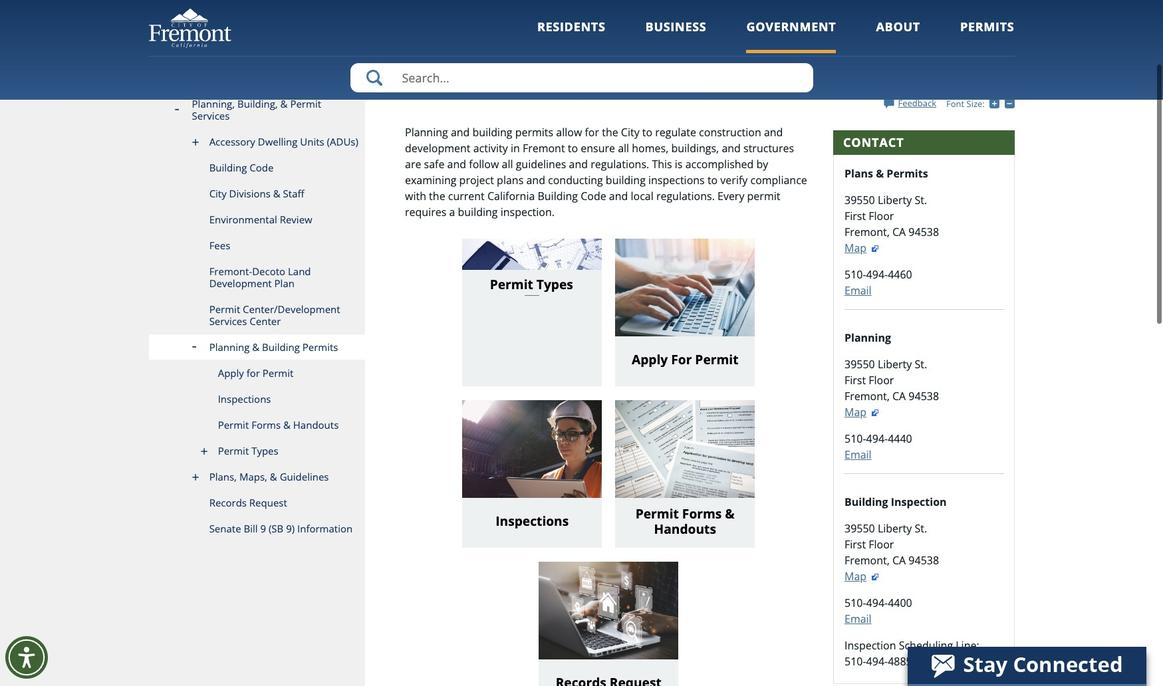 Task type: vqa. For each thing, say whether or not it's contained in the screenshot.
difficult
no



Task type: locate. For each thing, give the bounding box(es) containing it.
0 vertical spatial first
[[845, 209, 867, 224]]

1 horizontal spatial »
[[517, 24, 521, 35]]

494- inside the 510-494-4460 email
[[867, 268, 889, 282]]

plans & permits
[[845, 167, 929, 181]]

map link up 510-494-4440 email
[[845, 406, 880, 420]]

2 email from the top
[[845, 448, 872, 463]]

1 vertical spatial forms
[[683, 505, 722, 523]]

2 vertical spatial 39550 liberty st. first floor fremont, ca 94538 map
[[845, 522, 940, 585]]

information
[[297, 522, 353, 536]]

1 vertical spatial ca
[[893, 390, 907, 404]]

1 floor from the top
[[869, 209, 895, 224]]

and up "development" at the top left
[[451, 125, 470, 140]]

1 vertical spatial regulations.
[[657, 189, 715, 204]]

ca up the 4460
[[893, 225, 907, 240]]

1 liberty from the top
[[878, 193, 913, 208]]

1 email link from the top
[[845, 284, 872, 298]]

3 floor from the top
[[869, 538, 895, 553]]

3 first from the top
[[845, 538, 867, 553]]

permit forms & handouts
[[218, 419, 339, 432], [636, 505, 735, 538]]

and
[[451, 125, 470, 140], [765, 125, 784, 140], [722, 141, 741, 156], [448, 157, 467, 172], [569, 157, 588, 172], [527, 173, 546, 188], [609, 189, 628, 204]]

2 vertical spatial map link
[[845, 570, 880, 585]]

decoto
[[252, 265, 286, 278]]

permits link
[[961, 19, 1015, 53]]

494- inside 510-494-4400 email
[[867, 597, 889, 611]]

& inside permit forms & handouts
[[726, 505, 735, 523]]

1 horizontal spatial permit forms & handouts link
[[616, 401, 764, 548]]

code
[[250, 161, 274, 174], [581, 189, 607, 204]]

1 vertical spatial the
[[429, 189, 446, 204]]

the up ensure
[[602, 125, 619, 140]]

0 vertical spatial city
[[621, 125, 640, 140]]

plan
[[275, 277, 295, 290]]

for inside planning and building permits allow for the city to regulate construction and development activity in fremont to ensure all homes, buildings, and structures are safe and follow all guidelines and regulations. this is accomplished by examining project plans and conducting building inspections to verify compliance with the current california building code and local regulations. every permit requires a building inspection.
[[585, 125, 600, 140]]

3 map from the top
[[845, 570, 867, 585]]

0 horizontal spatial government
[[405, 24, 455, 35]]

0 vertical spatial code
[[250, 161, 274, 174]]

inspections link
[[149, 387, 365, 413], [463, 401, 650, 548]]

first
[[845, 209, 867, 224], [845, 374, 867, 388], [845, 538, 867, 553]]

email link
[[845, 284, 872, 298], [845, 448, 872, 463], [845, 613, 872, 627]]

94538 up the 4460
[[909, 225, 940, 240]]

510- inside the 510-494-4460 email
[[845, 268, 867, 282]]

0 horizontal spatial all
[[502, 157, 513, 172]]

1 ca from the top
[[893, 225, 907, 240]]

building up activity
[[473, 125, 513, 140]]

email link for 510-494-4400 email
[[845, 613, 872, 627]]

planning for planning and building permits allow for the city to regulate construction and development activity in fremont to ensure all homes, buildings, and structures are safe and follow all guidelines and regulations. this is accomplished by examining project plans and conducting building inspections to verify compliance with the current california building code and local regulations. every permit requires a building inspection.
[[405, 125, 448, 140]]

community
[[523, 24, 569, 35]]

inspection.
[[501, 205, 555, 220]]

font size: link
[[947, 98, 985, 110]]

code inside planning and building permits allow for the city to regulate construction and development activity in fremont to ensure all homes, buildings, and structures are safe and follow all guidelines and regulations. this is accomplished by examining project plans and conducting building inspections to verify compliance with the current california building code and local regulations. every permit requires a building inspection.
[[581, 189, 607, 204]]

building code link
[[149, 155, 365, 181]]

records request link
[[149, 490, 365, 516]]

0 vertical spatial floor
[[869, 209, 895, 224]]

39550 liberty st. first floor fremont, ca 94538 map down the plans & permits
[[845, 193, 940, 256]]

map link
[[845, 241, 880, 256], [845, 406, 880, 420], [845, 570, 880, 585]]

building inspection
[[845, 495, 947, 510]]

fees
[[209, 239, 231, 252]]

code down conducting
[[581, 189, 607, 204]]

fremont, up 510-494-4440 email
[[845, 390, 890, 404]]

1 vertical spatial 39550 liberty st. first floor fremont, ca 94538 map
[[845, 358, 940, 420]]

1 vertical spatial city
[[209, 187, 227, 200]]

2 horizontal spatial »
[[626, 24, 630, 35]]

map link up 510-494-4400 email
[[845, 570, 880, 585]]

1 horizontal spatial inspections link
[[463, 401, 650, 548]]

types
[[537, 276, 574, 294], [252, 445, 279, 458]]

2 map from the top
[[845, 406, 867, 420]]

map for third map link from the top of the page
[[845, 570, 867, 585]]

development up permit center/development services center link
[[209, 277, 272, 290]]

94538 for 1st map link
[[909, 225, 940, 240]]

39550 liberty st. first floor fremont, ca 94538 map down building inspection
[[845, 522, 940, 585]]

inspection
[[892, 495, 947, 510], [845, 639, 897, 654]]

floor down building inspection
[[869, 538, 895, 553]]

1 email from the top
[[845, 284, 872, 298]]

1 510- from the top
[[845, 268, 867, 282]]

map up 510-494-4400 email
[[845, 570, 867, 585]]

forms
[[252, 419, 281, 432], [683, 505, 722, 523]]

government » departments » community development » planning, building, & permit services planning & building permits
[[405, 24, 775, 72]]

services inside government » departments » community development » planning, building, & permit services planning & building permits
[[743, 24, 774, 35]]

to down the allow in the top of the page
[[568, 141, 578, 156]]

accessory
[[209, 135, 255, 148]]

4400
[[889, 597, 913, 611]]

0 vertical spatial regulations.
[[591, 157, 650, 172]]

1 vertical spatial map
[[845, 406, 867, 420]]

2 vertical spatial email
[[845, 613, 872, 627]]

2 39550 liberty st. first floor fremont, ca 94538 map from the top
[[845, 358, 940, 420]]

0 horizontal spatial inspections link
[[149, 387, 365, 413]]

1 horizontal spatial to
[[643, 125, 653, 140]]

the down examining
[[429, 189, 446, 204]]

development up search text box
[[571, 24, 623, 35]]

494- for 4400
[[867, 597, 889, 611]]

1 vertical spatial permit types
[[218, 445, 279, 458]]

planning,
[[632, 24, 668, 35], [192, 97, 235, 110]]

regulations. down ensure
[[591, 157, 650, 172]]

city up the "homes,"
[[621, 125, 640, 140]]

- link
[[1005, 97, 1018, 109]]

494- inside inspection scheduling line: 510-494-4885
[[867, 655, 889, 670]]

email inside 510-494-4440 email
[[845, 448, 872, 463]]

510- for 510-494-4460
[[845, 268, 867, 282]]

permit inside 'planning, building, & permit services'
[[290, 97, 321, 110]]

4 510- from the top
[[845, 655, 867, 670]]

staff
[[283, 187, 305, 200]]

3 94538 from the top
[[909, 554, 940, 569]]

st.
[[915, 193, 928, 208], [915, 358, 928, 372], [915, 522, 928, 537]]

code down accessory dwelling units (adus) link on the top of page
[[250, 161, 274, 174]]

1 horizontal spatial inspections
[[496, 512, 569, 530]]

environmental
[[209, 213, 277, 226]]

and up conducting
[[569, 157, 588, 172]]

0 vertical spatial fremont,
[[845, 225, 890, 240]]

1 39550 liberty st. first floor fremont, ca 94538 map from the top
[[845, 193, 940, 256]]

0 horizontal spatial permit forms & handouts
[[218, 419, 339, 432]]

government inside government » departments » community development » planning, building, & permit services planning & building permits
[[405, 24, 455, 35]]

510-494-4460 email
[[845, 268, 913, 298]]

building
[[556, 35, 665, 72], [209, 161, 247, 174], [538, 189, 578, 204], [262, 341, 300, 354], [845, 495, 889, 510]]

2 94538 from the top
[[909, 390, 940, 404]]

4 494- from the top
[[867, 655, 889, 670]]

and up structures
[[765, 125, 784, 140]]

0 vertical spatial permit types link
[[463, 239, 610, 387]]

government
[[747, 19, 837, 35], [405, 24, 455, 35]]

fremont, up the 510-494-4460 email
[[845, 225, 890, 240]]

510- inside 510-494-4440 email
[[845, 432, 867, 447]]

2 vertical spatial ca
[[893, 554, 907, 569]]

city inside planning and building permits allow for the city to regulate construction and development activity in fremont to ensure all homes, buildings, and structures are safe and follow all guidelines and regulations. this is accomplished by examining project plans and conducting building inspections to verify compliance with the current california building code and local regulations. every permit requires a building inspection.
[[621, 125, 640, 140]]

» left departments
[[457, 24, 461, 35]]

2 floor from the top
[[869, 374, 895, 388]]

center/development
[[243, 303, 341, 316]]

compliance
[[751, 173, 808, 188]]

1 first from the top
[[845, 209, 867, 224]]

inspection up 4885
[[845, 639, 897, 654]]

0 horizontal spatial forms
[[252, 419, 281, 432]]

1 vertical spatial st.
[[915, 358, 928, 372]]

forms inside columnusercontrol4 main content
[[683, 505, 722, 523]]

photo of a laptop open with construction icons image
[[539, 562, 680, 661]]

+
[[1000, 97, 1005, 109]]

0 horizontal spatial »
[[457, 24, 461, 35]]

510- inside 510-494-4400 email
[[845, 597, 867, 611]]

3 510- from the top
[[845, 597, 867, 611]]

3 email from the top
[[845, 613, 872, 627]]

&
[[706, 24, 712, 35], [529, 35, 549, 72], [281, 97, 288, 110], [877, 167, 885, 181], [273, 187, 281, 200], [252, 341, 260, 354], [283, 419, 291, 432], [270, 471, 277, 484], [726, 505, 735, 523]]

building down conducting
[[538, 189, 578, 204]]

1 horizontal spatial permit types
[[490, 276, 574, 294]]

» left business
[[626, 24, 630, 35]]

planning inside 'planning & building permits' link
[[209, 341, 250, 354]]

0 horizontal spatial planning,
[[192, 97, 235, 110]]

floor
[[869, 209, 895, 224], [869, 374, 895, 388], [869, 538, 895, 553]]

0 vertical spatial liberty
[[878, 193, 913, 208]]

3 st. from the top
[[915, 522, 928, 537]]

» left 'community'
[[517, 24, 521, 35]]

2 vertical spatial floor
[[869, 538, 895, 553]]

1 vertical spatial 94538
[[909, 390, 940, 404]]

apply for permit link inside columnusercontrol4 main content
[[616, 239, 764, 387]]

3 39550 liberty st. first floor fremont, ca 94538 map from the top
[[845, 522, 940, 585]]

liberty for third map link from the top of the page
[[878, 522, 913, 537]]

0 vertical spatial permit forms & handouts
[[218, 419, 339, 432]]

review
[[280, 213, 313, 226]]

3 ca from the top
[[893, 554, 907, 569]]

0 vertical spatial permit types
[[490, 276, 574, 294]]

records request
[[209, 496, 287, 510]]

permit forms & handouts link
[[616, 401, 764, 548], [149, 413, 365, 439]]

inspections inside columnusercontrol4 main content
[[496, 512, 569, 530]]

all right ensure
[[618, 141, 630, 156]]

to up the "homes,"
[[643, 125, 653, 140]]

1 vertical spatial planning,
[[192, 97, 235, 110]]

94538 up "4400"
[[909, 554, 940, 569]]

510- left the 4460
[[845, 268, 867, 282]]

2 vertical spatial 94538
[[909, 554, 940, 569]]

business
[[646, 19, 707, 35]]

forms down forms image
[[683, 505, 722, 523]]

guidelines
[[280, 471, 329, 484]]

all up plans
[[502, 157, 513, 172]]

planning inside government » departments » community development » planning, building, & permit services planning & building permits
[[405, 35, 522, 72]]

fremont-
[[209, 265, 252, 278]]

2 horizontal spatial to
[[708, 173, 718, 188]]

2 st. from the top
[[915, 358, 928, 372]]

1 horizontal spatial types
[[537, 276, 574, 294]]

2 map link from the top
[[845, 406, 880, 420]]

building down the current
[[458, 205, 498, 220]]

ca up "4400"
[[893, 554, 907, 569]]

0 vertical spatial planning,
[[632, 24, 668, 35]]

1 94538 from the top
[[909, 225, 940, 240]]

0 vertical spatial map link
[[845, 241, 880, 256]]

to down accomplished
[[708, 173, 718, 188]]

services inside permit center/development services center
[[209, 315, 247, 328]]

0 vertical spatial planning, building, & permit services link
[[632, 24, 774, 35]]

1 horizontal spatial for
[[585, 125, 600, 140]]

0 vertical spatial all
[[618, 141, 630, 156]]

1 vertical spatial code
[[581, 189, 607, 204]]

2 email link from the top
[[845, 448, 872, 463]]

feedback link
[[885, 97, 937, 109]]

building
[[473, 125, 513, 140], [606, 173, 646, 188], [458, 205, 498, 220]]

building up local
[[606, 173, 646, 188]]

development
[[571, 24, 623, 35], [209, 277, 272, 290]]

2 vertical spatial to
[[708, 173, 718, 188]]

(sb
[[269, 522, 284, 536]]

1 vertical spatial email link
[[845, 448, 872, 463]]

senate bill 9 (sb 9) information link
[[149, 516, 365, 542]]

liberty
[[878, 193, 913, 208], [878, 358, 913, 372], [878, 522, 913, 537]]

homes,
[[632, 141, 669, 156]]

line:
[[956, 639, 980, 654]]

3 fremont, from the top
[[845, 554, 890, 569]]

building down residents
[[556, 35, 665, 72]]

494- inside 510-494-4440 email
[[867, 432, 889, 447]]

0 vertical spatial st.
[[915, 193, 928, 208]]

and right safe
[[448, 157, 467, 172]]

2 liberty from the top
[[878, 358, 913, 372]]

2 vertical spatial first
[[845, 538, 867, 553]]

environmental review
[[209, 213, 313, 226]]

2 vertical spatial fremont,
[[845, 554, 890, 569]]

map up the 510-494-4460 email
[[845, 241, 867, 256]]

0 vertical spatial inspections
[[218, 393, 271, 406]]

1 vertical spatial all
[[502, 157, 513, 172]]

floor for 1st map link
[[869, 209, 895, 224]]

0 vertical spatial types
[[537, 276, 574, 294]]

494-
[[867, 268, 889, 282], [867, 432, 889, 447], [867, 597, 889, 611], [867, 655, 889, 670]]

floor down the plans & permits
[[869, 209, 895, 224]]

0 horizontal spatial development
[[209, 277, 272, 290]]

510- left 4440
[[845, 432, 867, 447]]

fremont, up 510-494-4400 email
[[845, 554, 890, 569]]

510- left 4885
[[845, 655, 867, 670]]

community development link
[[523, 24, 623, 35]]

3 39550 from the top
[[845, 522, 876, 537]]

1 horizontal spatial forms
[[683, 505, 722, 523]]

1 vertical spatial map link
[[845, 406, 880, 420]]

font size:
[[947, 98, 985, 110]]

permit types
[[490, 276, 574, 294], [218, 445, 279, 458]]

email inside the 510-494-4460 email
[[845, 284, 872, 298]]

buildings,
[[672, 141, 720, 156]]

map up 510-494-4440 email
[[845, 406, 867, 420]]

building,
[[670, 24, 704, 35], [238, 97, 278, 110]]

permit inside government » departments » community development » planning, building, & permit services planning & building permits
[[715, 24, 741, 35]]

0 horizontal spatial permit types
[[218, 445, 279, 458]]

map link up the 510-494-4460 email
[[845, 241, 880, 256]]

1 vertical spatial building
[[606, 173, 646, 188]]

inspection down 4440
[[892, 495, 947, 510]]

1 st. from the top
[[915, 193, 928, 208]]

1 vertical spatial handouts
[[655, 520, 717, 538]]

39550 liberty st. first floor fremont, ca 94538 map for 1st map link
[[845, 193, 940, 256]]

development inside government » departments » community development » planning, building, & permit services planning & building permits
[[571, 24, 623, 35]]

first for second map link from the bottom of the page
[[845, 374, 867, 388]]

3 liberty from the top
[[878, 522, 913, 537]]

1 494- from the top
[[867, 268, 889, 282]]

city left divisions
[[209, 187, 227, 200]]

0 vertical spatial 39550
[[845, 193, 876, 208]]

construction
[[700, 125, 762, 140]]

building, inside government » departments » community development » planning, building, & permit services planning & building permits
[[670, 24, 704, 35]]

1 horizontal spatial handouts
[[655, 520, 717, 538]]

planning inside planning and building permits allow for the city to regulate construction and development activity in fremont to ensure all homes, buildings, and structures are safe and follow all guidelines and regulations. this is accomplished by examining project plans and conducting building inspections to verify compliance with the current california building code and local regulations. every permit requires a building inspection.
[[405, 125, 448, 140]]

regulations. down inspections
[[657, 189, 715, 204]]

0 vertical spatial development
[[571, 24, 623, 35]]

for
[[585, 125, 600, 140], [672, 351, 692, 369], [247, 367, 260, 380]]

494- for 4460
[[867, 268, 889, 282]]

0 horizontal spatial the
[[429, 189, 446, 204]]

3 email link from the top
[[845, 613, 872, 627]]

1 horizontal spatial apply for permit
[[632, 351, 739, 369]]

building code
[[209, 161, 274, 174]]

2 510- from the top
[[845, 432, 867, 447]]

510- left "4400"
[[845, 597, 867, 611]]

inspections
[[218, 393, 271, 406], [496, 512, 569, 530]]

0 vertical spatial the
[[602, 125, 619, 140]]

0 horizontal spatial permit forms & handouts link
[[149, 413, 365, 439]]

2 vertical spatial map
[[845, 570, 867, 585]]

2 vertical spatial liberty
[[878, 522, 913, 537]]

planning for planning
[[845, 331, 892, 346]]

94538 up 4440
[[909, 390, 940, 404]]

39550 liberty st. first floor fremont, ca 94538 map up 4440
[[845, 358, 940, 420]]

2 vertical spatial st.
[[915, 522, 928, 537]]

0 vertical spatial 39550 liberty st. first floor fremont, ca 94538 map
[[845, 193, 940, 256]]

2 first from the top
[[845, 374, 867, 388]]

email inside 510-494-4400 email
[[845, 613, 872, 627]]

ca up 4440
[[893, 390, 907, 404]]

1 vertical spatial fremont,
[[845, 390, 890, 404]]

2 494- from the top
[[867, 432, 889, 447]]

1 horizontal spatial city
[[621, 125, 640, 140]]

1 horizontal spatial building,
[[670, 24, 704, 35]]

2 ca from the top
[[893, 390, 907, 404]]

are
[[405, 157, 422, 172]]

2 vertical spatial 39550
[[845, 522, 876, 537]]

map
[[845, 241, 867, 256], [845, 406, 867, 420], [845, 570, 867, 585]]

1 vertical spatial inspection
[[845, 639, 897, 654]]

1 horizontal spatial government
[[747, 19, 837, 35]]

1 vertical spatial 39550
[[845, 358, 876, 372]]

and down guidelines
[[527, 173, 546, 188]]

contact
[[844, 134, 905, 150]]

1 map from the top
[[845, 241, 867, 256]]

fremont
[[523, 141, 565, 156]]

0 vertical spatial services
[[743, 24, 774, 35]]

request
[[249, 496, 287, 510]]

government for government
[[747, 19, 837, 35]]

1 39550 from the top
[[845, 193, 876, 208]]

permit
[[715, 24, 741, 35], [290, 97, 321, 110], [490, 276, 534, 294], [209, 303, 240, 316], [696, 351, 739, 369], [263, 367, 294, 380], [218, 419, 249, 432], [218, 445, 249, 458], [636, 505, 679, 523]]

a
[[450, 205, 455, 220]]

0 vertical spatial ca
[[893, 225, 907, 240]]

inspections link inside columnusercontrol4 main content
[[463, 401, 650, 548]]

0 vertical spatial to
[[643, 125, 653, 140]]

departments link
[[463, 24, 515, 35]]

is
[[675, 157, 683, 172]]

plans,
[[209, 471, 237, 484]]

1 horizontal spatial code
[[581, 189, 607, 204]]

1 horizontal spatial development
[[571, 24, 623, 35]]

1 vertical spatial permit forms & handouts
[[636, 505, 735, 538]]

floor up 4440
[[869, 374, 895, 388]]

3 494- from the top
[[867, 597, 889, 611]]

conducting
[[548, 173, 603, 188]]

1 vertical spatial email
[[845, 448, 872, 463]]

residents link
[[538, 19, 606, 53]]

0 vertical spatial 94538
[[909, 225, 940, 240]]

forms up plans, maps, & guidelines
[[252, 419, 281, 432]]

3 » from the left
[[626, 24, 630, 35]]

allow
[[557, 125, 583, 140]]

0 horizontal spatial for
[[247, 367, 260, 380]]

39550 liberty st. first floor fremont, ca 94538 map for second map link from the bottom of the page
[[845, 358, 940, 420]]

1 horizontal spatial planning, building, & permit services link
[[632, 24, 774, 35]]

building down accessory
[[209, 161, 247, 174]]

schedule inspection image
[[463, 401, 650, 499]]



Task type: describe. For each thing, give the bounding box(es) containing it.
plans, maps, & guidelines link
[[149, 465, 365, 490]]

494- for 4440
[[867, 432, 889, 447]]

building down 510-494-4440 email
[[845, 495, 889, 510]]

+ link
[[990, 97, 1005, 109]]

plans
[[497, 173, 524, 188]]

floor for second map link from the bottom of the page
[[869, 374, 895, 388]]

permit inside permit forms & handouts
[[636, 505, 679, 523]]

scheduling
[[900, 639, 954, 654]]

email for 510-494-4400 email
[[845, 613, 872, 627]]

ensure
[[581, 141, 616, 156]]

and left local
[[609, 189, 628, 204]]

2 vertical spatial building
[[458, 205, 498, 220]]

email for 510-494-4460 email
[[845, 284, 872, 298]]

510- inside inspection scheduling line: 510-494-4885
[[845, 655, 867, 670]]

divisions
[[229, 187, 271, 200]]

9
[[260, 522, 266, 536]]

510- for 510-494-4400
[[845, 597, 867, 611]]

2 horizontal spatial for
[[672, 351, 692, 369]]

email for 510-494-4440 email
[[845, 448, 872, 463]]

Search text field
[[350, 63, 814, 93]]

senate
[[209, 522, 241, 536]]

project
[[460, 173, 494, 188]]

land
[[288, 265, 311, 278]]

permit forms & handouts link inside columnusercontrol4 main content
[[616, 401, 764, 548]]

first for third map link from the top of the page
[[845, 538, 867, 553]]

development
[[405, 141, 471, 156]]

plans, maps, & guidelines
[[209, 471, 329, 484]]

0 horizontal spatial apply for permit link
[[149, 361, 365, 387]]

inspections
[[649, 173, 705, 188]]

map for 1st map link
[[845, 241, 867, 256]]

development inside fremont-decoto land development plan
[[209, 277, 272, 290]]

and down construction
[[722, 141, 741, 156]]

510- for 510-494-4440
[[845, 432, 867, 447]]

services inside 'planning, building, & permit services'
[[192, 109, 230, 122]]

9)
[[286, 522, 295, 536]]

floor for third map link from the top of the page
[[869, 538, 895, 553]]

510-494-4440 email
[[845, 432, 913, 463]]

1 vertical spatial to
[[568, 141, 578, 156]]

verify
[[721, 173, 748, 188]]

city divisions & staff
[[209, 187, 305, 200]]

94538 for third map link from the top of the page
[[909, 554, 940, 569]]

0 vertical spatial building
[[473, 125, 513, 140]]

liberty for 1st map link
[[878, 193, 913, 208]]

building down center
[[262, 341, 300, 354]]

follow
[[469, 157, 499, 172]]

1 » from the left
[[457, 24, 461, 35]]

handouts inside permit forms & handouts
[[655, 520, 717, 538]]

dwelling
[[258, 135, 298, 148]]

apply for permit image
[[616, 239, 764, 337]]

2 fremont, from the top
[[845, 390, 890, 404]]

requires
[[405, 205, 447, 220]]

(adus)
[[327, 135, 359, 148]]

about link
[[877, 19, 921, 53]]

inspection inside inspection scheduling line: 510-494-4885
[[845, 639, 897, 654]]

senate bill 9 (sb 9) information
[[209, 522, 353, 536]]

1 fremont, from the top
[[845, 225, 890, 240]]

residents
[[538, 19, 606, 35]]

planning and building permits allow for the city to regulate construction and development activity in fremont to ensure all homes, buildings, and structures are safe and follow all guidelines and regulations. this is accomplished by examining project plans and conducting building inspections to verify compliance with the current california building code and local regulations. every permit requires a building inspection.
[[405, 125, 808, 220]]

units
[[300, 135, 325, 148]]

planning & building permits link
[[149, 335, 365, 361]]

examining
[[405, 173, 457, 188]]

accessory dwelling units (adus)
[[209, 135, 359, 148]]

0 horizontal spatial apply
[[218, 367, 244, 380]]

4885
[[889, 655, 913, 670]]

california
[[488, 189, 535, 204]]

email link for 510-494-4440 email
[[845, 448, 872, 463]]

planning for planning & building permits
[[209, 341, 250, 354]]

local
[[631, 189, 654, 204]]

building inside planning and building permits allow for the city to regulate construction and development activity in fremont to ensure all homes, buildings, and structures are safe and follow all guidelines and regulations. this is accomplished by examining project plans and conducting building inspections to verify compliance with the current california building code and local regulations. every permit requires a building inspection.
[[538, 189, 578, 204]]

1 horizontal spatial all
[[618, 141, 630, 156]]

39550 liberty st. first floor fremont, ca 94538 map for third map link from the top of the page
[[845, 522, 940, 585]]

inspection scheduling line: 510-494-4885
[[845, 639, 980, 670]]

columnusercontrol4 main content
[[399, 124, 820, 687]]

forms image
[[616, 401, 764, 499]]

safe
[[424, 157, 445, 172]]

510-494-4400 email
[[845, 597, 913, 627]]

size:
[[967, 98, 985, 110]]

94538 for second map link from the bottom of the page
[[909, 390, 940, 404]]

0 horizontal spatial city
[[209, 187, 227, 200]]

center
[[250, 315, 281, 328]]

permit
[[748, 189, 781, 204]]

fees link
[[149, 233, 365, 259]]

planning & building permits
[[209, 341, 338, 354]]

planning, inside 'planning, building, & permit services'
[[192, 97, 235, 110]]

building, inside 'planning, building, & permit services'
[[238, 97, 278, 110]]

maps,
[[240, 471, 267, 484]]

1 vertical spatial permit types link
[[149, 439, 365, 465]]

regulate
[[656, 125, 697, 140]]

fremont-decoto land development plan
[[209, 265, 311, 290]]

building inside government » departments » community development » planning, building, & permit services planning & building permits
[[556, 35, 665, 72]]

4460
[[889, 268, 913, 282]]

first for 1st map link
[[845, 209, 867, 224]]

2 39550 from the top
[[845, 358, 876, 372]]

permits
[[516, 125, 554, 140]]

permit types image
[[463, 239, 610, 337]]

types inside columnusercontrol4 main content
[[537, 276, 574, 294]]

permit center/development services center link
[[149, 297, 365, 335]]

3 map link from the top
[[845, 570, 880, 585]]

0 horizontal spatial inspections
[[218, 393, 271, 406]]

with
[[405, 189, 427, 204]]

city divisions & staff link
[[149, 181, 365, 207]]

accessory dwelling units (adus) link
[[149, 129, 365, 155]]

-
[[1015, 97, 1018, 109]]

every
[[718, 189, 745, 204]]

st. for third map link from the top of the page
[[915, 522, 928, 537]]

permit types inside columnusercontrol4 main content
[[490, 276, 574, 294]]

st. for second map link from the bottom of the page
[[915, 358, 928, 372]]

0 horizontal spatial government link
[[405, 24, 455, 35]]

apply inside columnusercontrol4 main content
[[632, 351, 668, 369]]

departments
[[463, 24, 515, 35]]

plans
[[845, 167, 874, 181]]

0 vertical spatial handouts
[[293, 419, 339, 432]]

2 » from the left
[[517, 24, 521, 35]]

planning, inside government » departments » community development » planning, building, & permit services planning & building permits
[[632, 24, 668, 35]]

0 vertical spatial forms
[[252, 419, 281, 432]]

feedback
[[899, 97, 937, 109]]

1 horizontal spatial government link
[[747, 19, 837, 53]]

email link for 510-494-4460 email
[[845, 284, 872, 298]]

by
[[757, 157, 769, 172]]

liberty for second map link from the bottom of the page
[[878, 358, 913, 372]]

business link
[[646, 19, 707, 53]]

0 horizontal spatial apply for permit
[[218, 367, 294, 380]]

activity
[[474, 141, 508, 156]]

permit forms & handouts inside columnusercontrol4 main content
[[636, 505, 735, 538]]

st. for 1st map link
[[915, 193, 928, 208]]

apply for permit inside columnusercontrol4 main content
[[632, 351, 739, 369]]

stay connected image
[[908, 648, 1146, 685]]

planning, building, & permit services
[[192, 97, 321, 122]]

accomplished
[[686, 157, 754, 172]]

fremont-decoto land development plan link
[[149, 259, 365, 297]]

1 map link from the top
[[845, 241, 880, 256]]

government for government » departments » community development » planning, building, & permit services planning & building permits
[[405, 24, 455, 35]]

0 vertical spatial inspection
[[892, 495, 947, 510]]

permit inside permit center/development services center
[[209, 303, 240, 316]]

environmental review link
[[149, 207, 365, 233]]

font
[[947, 98, 965, 110]]

permits inside government » departments » community development » planning, building, & permit services planning & building permits
[[672, 35, 775, 72]]

0 horizontal spatial types
[[252, 445, 279, 458]]

bill
[[244, 522, 258, 536]]

in
[[511, 141, 520, 156]]

0 horizontal spatial planning, building, & permit services link
[[149, 91, 365, 129]]

map for second map link from the bottom of the page
[[845, 406, 867, 420]]

& inside 'planning, building, & permit services'
[[281, 97, 288, 110]]

permits inside 'planning & building permits' link
[[303, 341, 338, 354]]

0 horizontal spatial regulations.
[[591, 157, 650, 172]]

4440
[[889, 432, 913, 447]]



